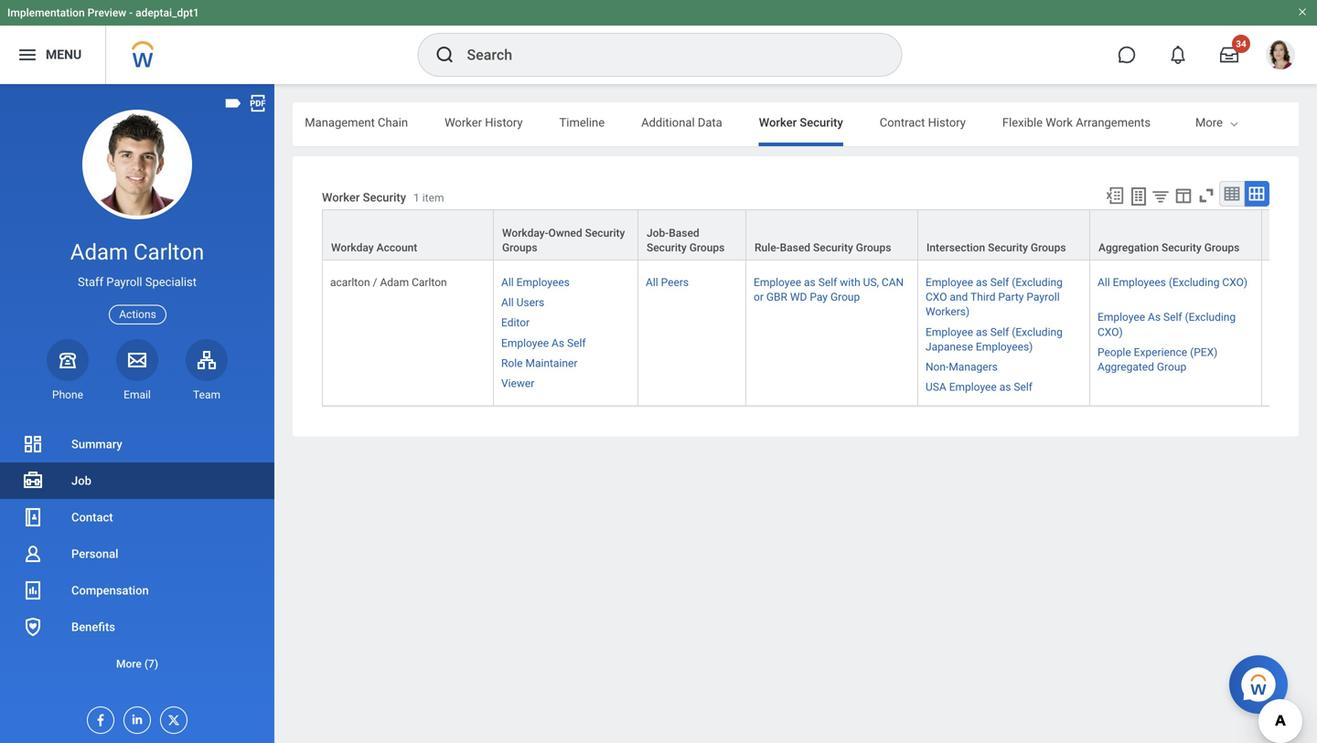 Task type: locate. For each thing, give the bounding box(es) containing it.
all down the aggregation
[[1098, 276, 1110, 289]]

(pex)
[[1190, 346, 1218, 359]]

aggregation
[[1099, 242, 1159, 254]]

(excluding inside employee as self (excluding cxo and third party payroll workers)
[[1012, 276, 1063, 289]]

0 horizontal spatial employees
[[517, 276, 570, 289]]

email
[[124, 389, 151, 402]]

all peers link
[[646, 273, 689, 289]]

adeptai_dpt1
[[135, 6, 199, 19]]

based for rule-
[[780, 242, 811, 254]]

employee up japanese
[[926, 326, 974, 339]]

list
[[0, 426, 274, 683]]

employee for employee as self
[[501, 337, 549, 350]]

table image
[[1223, 185, 1242, 203]]

select to filter grid data image
[[1151, 187, 1171, 206]]

0 vertical spatial payroll
[[106, 276, 142, 289]]

items selected list containing all employees (excluding cxo)
[[1098, 273, 1254, 375]]

job
[[71, 474, 91, 488]]

worker right data
[[759, 116, 797, 129]]

1 vertical spatial group
[[1157, 361, 1187, 374]]

employees down the aggregation
[[1113, 276, 1166, 289]]

intersection security groups
[[927, 242, 1066, 254]]

(excluding for employee as self (excluding japanese employees)
[[1012, 326, 1063, 339]]

0 horizontal spatial cxo)
[[1098, 326, 1123, 339]]

x image
[[161, 708, 181, 728]]

implementation
[[7, 6, 85, 19]]

1 vertical spatial cxo)
[[1098, 326, 1123, 339]]

0 vertical spatial based
[[669, 227, 700, 240]]

workday account button
[[323, 211, 493, 260]]

workday-owned security groups column header
[[494, 210, 639, 261]]

editor
[[501, 317, 530, 330]]

acarlton / adam carlton element
[[330, 273, 447, 289]]

history left timeline
[[485, 116, 523, 129]]

2 horizontal spatial items selected list
[[1098, 273, 1254, 375]]

people
[[1098, 346, 1132, 359]]

1 vertical spatial based
[[780, 242, 811, 254]]

managers
[[949, 361, 998, 374]]

security up with
[[813, 242, 854, 254]]

(excluding up employees) at the right
[[1012, 326, 1063, 339]]

staff
[[78, 276, 103, 289]]

view printable version (pdf) image
[[248, 93, 268, 113]]

carlton up specialist
[[134, 239, 204, 265]]

row containing acarlton / adam carlton
[[322, 261, 1318, 407]]

rule-based security groups column header
[[747, 210, 919, 261]]

employee
[[754, 276, 802, 289], [926, 276, 974, 289], [1098, 311, 1146, 324], [926, 326, 974, 339], [501, 337, 549, 350], [949, 381, 997, 394]]

self up the pay
[[819, 276, 837, 289]]

0 horizontal spatial items selected list
[[501, 273, 615, 391]]

based
[[669, 227, 700, 240], [780, 242, 811, 254]]

0 vertical spatial carlton
[[134, 239, 204, 265]]

all employees
[[501, 276, 570, 289]]

self inside employee as self (excluding cxo)
[[1164, 311, 1183, 324]]

as for employee as self
[[552, 337, 565, 350]]

0 vertical spatial adam
[[70, 239, 128, 265]]

profile logan mcneil image
[[1266, 40, 1296, 73]]

as up the pay
[[804, 276, 816, 289]]

security
[[800, 116, 843, 129], [363, 191, 406, 204], [585, 227, 625, 240], [647, 242, 687, 254], [813, 242, 854, 254], [988, 242, 1028, 254], [1162, 242, 1202, 254]]

34
[[1236, 38, 1247, 49]]

viewer link
[[501, 374, 535, 390]]

as inside employee as self (excluding cxo and third party payroll workers)
[[976, 276, 988, 289]]

phone adam carlton element
[[47, 388, 89, 403]]

aggregation security groups
[[1099, 242, 1240, 254]]

group down with
[[831, 291, 860, 304]]

worker up workday
[[322, 191, 360, 204]]

employee up and
[[926, 276, 974, 289]]

employee as self (excluding japanese employees)
[[926, 326, 1063, 354]]

employee up people
[[1098, 311, 1146, 324]]

(excluding down aggregation security groups
[[1169, 276, 1220, 289]]

list containing summary
[[0, 426, 274, 683]]

employee inside employee as self with us, can or gbr wd pay group
[[754, 276, 802, 289]]

view team image
[[196, 349, 218, 371]]

0 horizontal spatial group
[[831, 291, 860, 304]]

employee as self with us, can or gbr wd pay group link
[[754, 273, 904, 304]]

1 horizontal spatial carlton
[[412, 276, 447, 289]]

benefits link
[[0, 609, 274, 646]]

1 row from the top
[[322, 210, 1318, 261]]

1 horizontal spatial payroll
[[1027, 291, 1060, 304]]

items selected list
[[501, 273, 615, 391], [926, 273, 1082, 395], [1098, 273, 1254, 375]]

tab list
[[0, 102, 1151, 146]]

0 vertical spatial more
[[1196, 116, 1223, 129]]

item
[[423, 192, 444, 204]]

(excluding inside employee as self (excluding cxo)
[[1185, 311, 1236, 324]]

experience
[[1134, 346, 1188, 359]]

security up party
[[988, 242, 1028, 254]]

0 horizontal spatial based
[[669, 227, 700, 240]]

based up wd
[[780, 242, 811, 254]]

as up experience
[[1148, 311, 1161, 324]]

as down employees) at the right
[[1000, 381, 1011, 394]]

2 horizontal spatial worker
[[759, 116, 797, 129]]

history right the contract
[[928, 116, 966, 129]]

1 horizontal spatial worker
[[445, 116, 482, 129]]

menu banner
[[0, 0, 1318, 84]]

0 horizontal spatial carlton
[[134, 239, 204, 265]]

more
[[1196, 116, 1223, 129], [116, 658, 142, 671]]

2 history from the left
[[928, 116, 966, 129]]

payroll right party
[[1027, 291, 1060, 304]]

phone
[[52, 389, 83, 402]]

job link
[[0, 463, 274, 500]]

employee down editor at top left
[[501, 337, 549, 350]]

summary image
[[22, 434, 44, 456]]

all up editor link
[[501, 297, 514, 309]]

more down inbox large icon
[[1196, 116, 1223, 129]]

1 horizontal spatial employees
[[1113, 276, 1166, 289]]

employee inside employee as self (excluding cxo and third party payroll workers)
[[926, 276, 974, 289]]

as
[[804, 276, 816, 289], [976, 276, 988, 289], [976, 326, 988, 339], [1000, 381, 1011, 394]]

(excluding up '(pex)'
[[1185, 311, 1236, 324]]

payroll inside employee as self (excluding cxo and third party payroll workers)
[[1027, 291, 1060, 304]]

maintainer
[[526, 357, 578, 370]]

group down experience
[[1157, 361, 1187, 374]]

groups inside column header
[[1031, 242, 1066, 254]]

worker for worker security
[[759, 116, 797, 129]]

2 groups from the left
[[690, 242, 725, 254]]

1 horizontal spatial based
[[780, 242, 811, 254]]

employee inside employee as self (excluding cxo)
[[1098, 311, 1146, 324]]

acarlton
[[330, 276, 370, 289]]

based inside 'popup button'
[[780, 242, 811, 254]]

all for all peers
[[646, 276, 658, 289]]

role maintainer
[[501, 357, 578, 370]]

all left peers
[[646, 276, 658, 289]]

as for employee as self (excluding cxo)
[[1148, 311, 1161, 324]]

worker down search image
[[445, 116, 482, 129]]

employee inside employee as self (excluding japanese employees)
[[926, 326, 974, 339]]

cell
[[1263, 261, 1318, 407]]

(excluding inside employee as self (excluding japanese employees)
[[1012, 326, 1063, 339]]

groups inside 'popup button'
[[856, 242, 892, 254]]

job image
[[22, 470, 44, 492]]

employees for as
[[1113, 276, 1166, 289]]

self inside employee as self (excluding japanese employees)
[[991, 326, 1009, 339]]

groups inside workday-owned security groups
[[502, 242, 538, 254]]

as inside employee as self (excluding cxo)
[[1148, 311, 1161, 324]]

1 horizontal spatial more
[[1196, 116, 1223, 129]]

groups inside job-based security groups
[[690, 242, 725, 254]]

workday account column header
[[322, 210, 494, 261]]

1 vertical spatial more
[[116, 658, 142, 671]]

security down job-
[[647, 242, 687, 254]]

actions button
[[109, 305, 166, 325]]

employee for employee as self (excluding cxo and third party payroll workers)
[[926, 276, 974, 289]]

payroll inside navigation pane region
[[106, 276, 142, 289]]

adam up staff
[[70, 239, 128, 265]]

as up employees) at the right
[[976, 326, 988, 339]]

intersection security groups column header
[[919, 210, 1091, 261]]

aggregation security groups button
[[1091, 211, 1262, 260]]

1
[[414, 192, 420, 204]]

carlton down account
[[412, 276, 447, 289]]

gbr
[[767, 291, 788, 304]]

worker security
[[759, 116, 843, 129]]

worker
[[445, 116, 482, 129], [759, 116, 797, 129], [322, 191, 360, 204]]

employee as self (excluding cxo) link
[[1098, 308, 1236, 339]]

0 horizontal spatial history
[[485, 116, 523, 129]]

contact link
[[0, 500, 274, 536]]

as up maintainer
[[552, 337, 565, 350]]

menu button
[[0, 26, 105, 84]]

as
[[1148, 311, 1161, 324], [552, 337, 565, 350]]

1 horizontal spatial items selected list
[[926, 273, 1082, 395]]

(excluding up party
[[1012, 276, 1063, 289]]

1 items selected list from the left
[[501, 273, 615, 391]]

self inside employee as self (excluding cxo and third party payroll workers)
[[991, 276, 1009, 289]]

1 vertical spatial payroll
[[1027, 291, 1060, 304]]

0 horizontal spatial more
[[116, 658, 142, 671]]

more (7) button
[[0, 654, 274, 676]]

contact image
[[22, 507, 44, 529]]

1 vertical spatial carlton
[[412, 276, 447, 289]]

workday-owned security groups button
[[494, 211, 638, 260]]

as inside employee as self (excluding japanese employees)
[[976, 326, 988, 339]]

0 vertical spatial cxo)
[[1223, 276, 1248, 289]]

employee as self (excluding japanese employees) link
[[926, 322, 1063, 354]]

non-
[[926, 361, 949, 374]]

1 horizontal spatial adam
[[380, 276, 409, 289]]

as up third
[[976, 276, 988, 289]]

aggregation security groups column header
[[1091, 210, 1263, 261]]

1 horizontal spatial history
[[928, 116, 966, 129]]

cxo) up people
[[1098, 326, 1123, 339]]

more for more (7)
[[116, 658, 142, 671]]

1 vertical spatial as
[[552, 337, 565, 350]]

adam inside row
[[380, 276, 409, 289]]

employee up gbr
[[754, 276, 802, 289]]

1 history from the left
[[485, 116, 523, 129]]

toolbar
[[1097, 181, 1270, 210]]

adam right /
[[380, 276, 409, 289]]

2 items selected list from the left
[[926, 273, 1082, 395]]

self up party
[[991, 276, 1009, 289]]

security inside 'popup button'
[[813, 242, 854, 254]]

row
[[322, 210, 1318, 261], [322, 261, 1318, 407]]

non-managers link
[[926, 357, 998, 374]]

workday
[[331, 242, 374, 254]]

items selected list containing employee as self (excluding cxo and third party payroll workers)
[[926, 273, 1082, 395]]

1 horizontal spatial cxo)
[[1223, 276, 1248, 289]]

self up employees) at the right
[[991, 326, 1009, 339]]

employees up users
[[517, 276, 570, 289]]

1 employees from the left
[[517, 276, 570, 289]]

based up peers
[[669, 227, 700, 240]]

job-based security groups button
[[639, 211, 746, 260]]

employee as self with us, can or gbr wd pay group
[[754, 276, 904, 304]]

implementation preview -   adeptai_dpt1
[[7, 6, 199, 19]]

self for cxo)
[[1164, 311, 1183, 324]]

Search Workday  search field
[[467, 35, 864, 75]]

1 horizontal spatial group
[[1157, 361, 1187, 374]]

self inside employee as self with us, can or gbr wd pay group
[[819, 276, 837, 289]]

summary link
[[0, 426, 274, 463]]

employee as self link
[[501, 333, 586, 350]]

editor link
[[501, 313, 530, 330]]

more inside dropdown button
[[116, 658, 142, 671]]

management
[[305, 116, 375, 129]]

as for japanese
[[976, 326, 988, 339]]

1 groups from the left
[[502, 242, 538, 254]]

security left 1
[[363, 191, 406, 204]]

0 vertical spatial as
[[1148, 311, 1161, 324]]

1 horizontal spatial as
[[1148, 311, 1161, 324]]

0 horizontal spatial as
[[552, 337, 565, 350]]

justify image
[[16, 44, 38, 66]]

as inside employee as self with us, can or gbr wd pay group
[[804, 276, 816, 289]]

cxo) down aggregation security groups
[[1223, 276, 1248, 289]]

0 horizontal spatial adam
[[70, 239, 128, 265]]

or
[[754, 291, 764, 304]]

carlton inside navigation pane region
[[134, 239, 204, 265]]

security inside workday-owned security groups
[[585, 227, 625, 240]]

acarlton / adam carlton
[[330, 276, 447, 289]]

worker for worker history
[[445, 116, 482, 129]]

all
[[501, 276, 514, 289], [646, 276, 658, 289], [1098, 276, 1110, 289], [501, 297, 514, 309]]

personal image
[[22, 544, 44, 565]]

0 horizontal spatial payroll
[[106, 276, 142, 289]]

(excluding
[[1012, 276, 1063, 289], [1169, 276, 1220, 289], [1185, 311, 1236, 324], [1012, 326, 1063, 339]]

all up all users link
[[501, 276, 514, 289]]

3 items selected list from the left
[[1098, 273, 1254, 375]]

self down employees) at the right
[[1014, 381, 1033, 394]]

self down all employees (excluding cxo)
[[1164, 311, 1183, 324]]

cxo)
[[1223, 276, 1248, 289], [1098, 326, 1123, 339]]

history for contract history
[[928, 116, 966, 129]]

team link
[[186, 339, 228, 403]]

(7)
[[144, 658, 158, 671]]

4 groups from the left
[[1031, 242, 1066, 254]]

items selected list containing all employees
[[501, 273, 615, 391]]

2 employees from the left
[[1113, 276, 1166, 289]]

adam
[[70, 239, 128, 265], [380, 276, 409, 289]]

2 row from the top
[[322, 261, 1318, 407]]

1 vertical spatial adam
[[380, 276, 409, 289]]

payroll down adam carlton
[[106, 276, 142, 289]]

groups for job-based security groups
[[690, 242, 725, 254]]

contract
[[880, 116, 925, 129]]

based inside job-based security groups
[[669, 227, 700, 240]]

more left "(7)"
[[116, 658, 142, 671]]

groups
[[502, 242, 538, 254], [690, 242, 725, 254], [856, 242, 892, 254], [1031, 242, 1066, 254], [1205, 242, 1240, 254]]

3 groups from the left
[[856, 242, 892, 254]]

employee as self (excluding cxo)
[[1098, 311, 1236, 339]]

arrangements
[[1076, 116, 1151, 129]]

security right the owned
[[585, 227, 625, 240]]

0 vertical spatial group
[[831, 291, 860, 304]]

payroll
[[106, 276, 142, 289], [1027, 291, 1060, 304]]



Task type: describe. For each thing, give the bounding box(es) containing it.
employees)
[[976, 341, 1033, 354]]

compensation image
[[22, 580, 44, 602]]

/
[[373, 276, 377, 289]]

click to view/edit grid preferences image
[[1174, 186, 1194, 206]]

benefits image
[[22, 617, 44, 639]]

based for job-
[[669, 227, 700, 240]]

all employees (excluding cxo) link
[[1098, 273, 1248, 289]]

benefits
[[71, 621, 115, 635]]

all for all users
[[501, 297, 514, 309]]

aggregated
[[1098, 361, 1155, 374]]

history for worker history
[[485, 116, 523, 129]]

people experience (pex) aggregated group link
[[1098, 343, 1218, 374]]

preview
[[88, 6, 126, 19]]

job-based security groups column header
[[639, 210, 747, 261]]

viewer
[[501, 377, 535, 390]]

tag image
[[223, 93, 243, 113]]

inbox large image
[[1221, 46, 1239, 64]]

row containing workday-owned security groups
[[322, 210, 1318, 261]]

notifications large image
[[1169, 46, 1188, 64]]

us,
[[863, 276, 879, 289]]

export to excel image
[[1105, 186, 1125, 206]]

flexible
[[1003, 116, 1043, 129]]

employees for users
[[517, 276, 570, 289]]

employee for employee as self (excluding japanese employees)
[[926, 326, 974, 339]]

self for japanese
[[991, 326, 1009, 339]]

rule-
[[755, 242, 780, 254]]

mail image
[[126, 349, 148, 371]]

search image
[[434, 44, 456, 66]]

fullscreen image
[[1197, 186, 1217, 206]]

facebook image
[[88, 708, 108, 728]]

employee as self (excluding cxo and third party payroll workers)
[[926, 276, 1063, 319]]

email button
[[116, 339, 158, 403]]

34 button
[[1210, 35, 1251, 75]]

personal link
[[0, 536, 274, 573]]

phone button
[[47, 339, 89, 403]]

workday-
[[502, 227, 549, 240]]

-
[[129, 6, 133, 19]]

groups for workday-owned security groups
[[502, 242, 538, 254]]

all users link
[[501, 293, 545, 309]]

compensation
[[71, 584, 149, 598]]

expand table image
[[1248, 185, 1266, 203]]

menu
[[46, 47, 82, 62]]

job-
[[647, 227, 669, 240]]

(excluding for employee as self (excluding cxo)
[[1185, 311, 1236, 324]]

0 horizontal spatial worker
[[322, 191, 360, 204]]

(excluding for employee as self (excluding cxo and third party payroll workers)
[[1012, 276, 1063, 289]]

all employees link
[[501, 273, 570, 289]]

actions
[[119, 308, 156, 321]]

all for all employees (excluding cxo)
[[1098, 276, 1110, 289]]

workers)
[[926, 306, 970, 319]]

worker history
[[445, 116, 523, 129]]

employee for employee as self with us, can or gbr wd pay group
[[754, 276, 802, 289]]

adam carlton
[[70, 239, 204, 265]]

export to worksheets image
[[1128, 186, 1150, 208]]

rule-based security groups button
[[747, 211, 918, 260]]

non-managers
[[926, 361, 998, 374]]

peers
[[661, 276, 689, 289]]

self for cxo
[[991, 276, 1009, 289]]

close environment banner image
[[1297, 6, 1308, 17]]

security inside column header
[[988, 242, 1028, 254]]

employee down the managers
[[949, 381, 997, 394]]

additional
[[641, 116, 695, 129]]

group inside employee as self with us, can or gbr wd pay group
[[831, 291, 860, 304]]

pay
[[810, 291, 828, 304]]

role maintainer link
[[501, 354, 578, 370]]

personal
[[71, 548, 118, 561]]

people experience (pex) aggregated group
[[1098, 346, 1218, 374]]

role
[[501, 357, 523, 370]]

employee for employee as self (excluding cxo)
[[1098, 311, 1146, 324]]

security up all employees (excluding cxo) link
[[1162, 242, 1202, 254]]

security inside job-based security groups
[[647, 242, 687, 254]]

self up maintainer
[[567, 337, 586, 350]]

users
[[517, 297, 545, 309]]

carlton inside acarlton / adam carlton element
[[412, 276, 447, 289]]

with
[[840, 276, 861, 289]]

rule-based security groups
[[755, 242, 892, 254]]

more for more
[[1196, 116, 1223, 129]]

as for us,
[[804, 276, 816, 289]]

account
[[377, 242, 418, 254]]

team
[[193, 389, 221, 402]]

staff payroll specialist
[[78, 276, 197, 289]]

security left the contract
[[800, 116, 843, 129]]

work
[[1046, 116, 1073, 129]]

japanese
[[926, 341, 973, 354]]

intersection security groups button
[[919, 211, 1090, 260]]

timeline
[[560, 116, 605, 129]]

phone image
[[55, 349, 81, 371]]

cxo
[[926, 291, 947, 304]]

management chain
[[305, 116, 408, 129]]

group inside people experience (pex) aggregated group
[[1157, 361, 1187, 374]]

more (7)
[[116, 658, 158, 671]]

worker security 1 item
[[322, 191, 444, 204]]

groups for rule-based security groups
[[856, 242, 892, 254]]

workday-owned security groups
[[502, 227, 625, 254]]

all peers
[[646, 276, 689, 289]]

party
[[999, 291, 1024, 304]]

all users
[[501, 297, 545, 309]]

team adam carlton element
[[186, 388, 228, 403]]

self for us,
[[819, 276, 837, 289]]

usa employee as self link
[[926, 377, 1033, 394]]

adam inside navigation pane region
[[70, 239, 128, 265]]

5 groups from the left
[[1205, 242, 1240, 254]]

cxo) inside employee as self (excluding cxo)
[[1098, 326, 1123, 339]]

flexible work arrangements
[[1003, 116, 1151, 129]]

employee as self (excluding cxo and third party payroll workers) link
[[926, 273, 1063, 319]]

email adam carlton element
[[116, 388, 158, 403]]

can
[[882, 276, 904, 289]]

owned
[[549, 227, 583, 240]]

contract history
[[880, 116, 966, 129]]

linkedin image
[[124, 708, 145, 727]]

data
[[698, 116, 723, 129]]

navigation pane region
[[0, 84, 274, 744]]

compensation link
[[0, 573, 274, 609]]

tab list containing management chain
[[0, 102, 1151, 146]]

as for cxo
[[976, 276, 988, 289]]

job-based security groups
[[647, 227, 725, 254]]

summary
[[71, 438, 122, 452]]

all for all employees
[[501, 276, 514, 289]]

all employees (excluding cxo)
[[1098, 276, 1248, 289]]

workday account
[[331, 242, 418, 254]]

usa employee as self
[[926, 381, 1033, 394]]



Task type: vqa. For each thing, say whether or not it's contained in the screenshot.
Employee in Employee as Self with US, CAN or GBR WD Pay Group
yes



